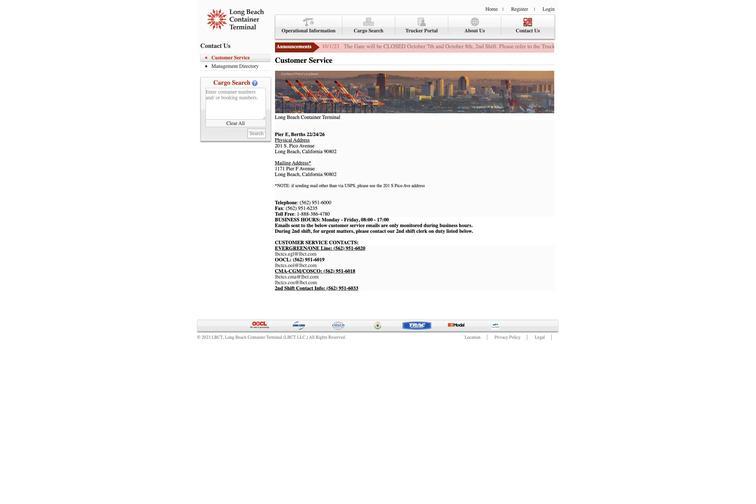 Task type: locate. For each thing, give the bounding box(es) containing it.
1 horizontal spatial :
[[294, 211, 296, 217]]

contacts:
[[329, 240, 359, 245]]

please
[[357, 183, 368, 188], [356, 228, 369, 234]]

long up *note:
[[275, 172, 286, 177]]

1 vertical spatial cargo
[[213, 79, 230, 86]]

2 vertical spatial contact
[[296, 285, 313, 291]]

hours. ​
[[459, 223, 474, 228]]

s
[[391, 183, 393, 188]]

0 horizontal spatial pier
[[275, 132, 284, 137]]

all right clear
[[238, 120, 245, 126]]

1 horizontal spatial to
[[527, 43, 532, 50]]

our
[[387, 228, 395, 234]]

beach, inside pier e, berths 22/24/26 physical address 201 s. pico avenue long beach, california 90802
[[287, 149, 301, 154]]

clear all
[[226, 120, 245, 126]]

2 beach, from the top
[[287, 172, 301, 177]]

beach, up if
[[287, 172, 301, 177]]

0 vertical spatial pico
[[289, 143, 298, 149]]

1 vertical spatial beach
[[235, 335, 246, 340]]

1 vertical spatial menu bar
[[200, 54, 273, 71]]

1 | from the left
[[503, 7, 503, 12]]

to right refer
[[527, 43, 532, 50]]

contact us up refer
[[516, 28, 540, 34]]

2nd left shift
[[275, 285, 283, 291]]

0 vertical spatial california
[[302, 149, 323, 154]]

be
[[377, 43, 382, 50]]

customer service management directory
[[211, 55, 259, 69]]

0 horizontal spatial -
[[341, 217, 343, 223]]

f
[[296, 166, 298, 172]]

llc.)
[[297, 335, 308, 340]]

1 horizontal spatial cargo search
[[354, 28, 383, 34]]

1 vertical spatial california
[[302, 172, 323, 177]]

0 horizontal spatial contact
[[200, 42, 222, 49]]

2 | from the left
[[534, 7, 535, 12]]

1 horizontal spatial us
[[479, 28, 485, 34]]

0 vertical spatial long
[[275, 149, 286, 154]]

cargo search up will
[[354, 28, 383, 34]]

sent
[[291, 223, 300, 228]]

week.
[[676, 43, 689, 50]]

monitored
[[400, 223, 422, 228]]

us for contact us link
[[534, 28, 540, 34]]

terminal left (lbct
[[266, 335, 282, 340]]

6020
[[355, 245, 365, 251]]

cargo inside menu bar
[[354, 28, 367, 34]]

0 horizontal spatial cargo search
[[213, 79, 250, 86]]

contact up refer
[[516, 28, 533, 34]]

for
[[607, 43, 614, 50], [659, 43, 666, 50], [313, 228, 320, 234]]

0 horizontal spatial menu bar
[[200, 54, 273, 71]]

hours
[[569, 43, 583, 50]]

(562) down evergreen/one
[[293, 257, 304, 263]]

1 horizontal spatial |
[[534, 7, 535, 12]]

0 vertical spatial contact
[[516, 28, 533, 34]]

customer service
[[275, 56, 332, 65]]

toll
[[275, 211, 283, 217]]

all right llc.)
[[309, 335, 315, 340]]

the left truck
[[533, 43, 540, 50]]

1 horizontal spatial service
[[309, 56, 332, 65]]

long right lbct,
[[225, 335, 234, 340]]

long inside mailing address* 1171 pier f avenue long beach, california 90802​
[[275, 172, 286, 177]]

1 california from the top
[[302, 149, 323, 154]]

0 horizontal spatial pico
[[289, 143, 298, 149]]

0 horizontal spatial beach
[[235, 335, 246, 340]]

us for about us link
[[479, 28, 485, 34]]

gate right truck
[[556, 43, 567, 50]]

1 horizontal spatial terminal
[[322, 114, 340, 120]]

california up "mail"
[[302, 172, 323, 177]]

contact
[[516, 28, 533, 34], [200, 42, 222, 49], [296, 285, 313, 291]]

1 horizontal spatial -
[[374, 217, 376, 223]]

for right shift,
[[313, 228, 320, 234]]

during
[[424, 223, 438, 228]]

2 horizontal spatial us
[[534, 28, 540, 34]]

pico right s
[[395, 183, 402, 188]]

0 horizontal spatial cargo
[[213, 79, 230, 86]]

1 horizontal spatial gate
[[556, 43, 567, 50]]

0 horizontal spatial search
[[232, 79, 250, 86]]

pico right s.
[[289, 143, 298, 149]]

lbctcs.cma@lbct.com
[[275, 274, 319, 280]]

login link
[[543, 6, 555, 12]]

0 vertical spatial all
[[238, 120, 245, 126]]

customer down announcements
[[275, 56, 307, 65]]

october
[[407, 43, 425, 50], [445, 43, 464, 50]]

pier left f
[[286, 166, 294, 172]]

0 horizontal spatial customer
[[211, 55, 233, 61]]

physical
[[275, 137, 292, 143]]

1 horizontal spatial contact us
[[516, 28, 540, 34]]

| left login link
[[534, 7, 535, 12]]

lbctcs.egl@lbct.com link
[[275, 251, 316, 257]]

california
[[302, 149, 323, 154], [302, 172, 323, 177]]

1 horizontal spatial search
[[369, 28, 383, 34]]

0 vertical spatial pier
[[275, 132, 284, 137]]

long up mailing
[[275, 149, 286, 154]]

please left use
[[357, 183, 368, 188]]

avenue right f
[[300, 166, 315, 172]]

| right home
[[503, 7, 503, 12]]

gate right the
[[354, 43, 365, 50]]

information
[[309, 28, 336, 34]]

customer
[[211, 55, 233, 61], [275, 56, 307, 65]]

please
[[499, 43, 514, 50]]

0 vertical spatial container
[[301, 114, 321, 120]]

beach right lbct,
[[235, 335, 246, 340]]

1 horizontal spatial menu bar
[[275, 15, 555, 39]]

0 vertical spatial beach
[[287, 114, 300, 120]]

line:
[[321, 245, 332, 251]]

0 horizontal spatial 201
[[275, 143, 282, 149]]

california up the address*
[[302, 149, 323, 154]]

october right and
[[445, 43, 464, 50]]

0 horizontal spatial |
[[503, 7, 503, 12]]

- right 08:00
[[374, 217, 376, 223]]

0 horizontal spatial terminal
[[266, 335, 282, 340]]

search down management directory link
[[232, 79, 250, 86]]

service
[[234, 55, 250, 61], [309, 56, 332, 65]]

avenue inside pier e, berths 22/24/26 physical address 201 s. pico avenue long beach, california 90802
[[299, 143, 315, 149]]

shift
[[406, 228, 415, 234]]

service up management directory link
[[234, 55, 250, 61]]

1 vertical spatial cargo search
[[213, 79, 250, 86]]

2nd inside customer service contacts: evergreen/one line: (562) 951-6020 lbctcs.egl@lbct.com oocl: (562) 951-6019 lbctcs.ool@lbct.com cma-cgm/cosco: (562) 951-6018 lbctcs.cma@lbct.com lbctcs.cos@lbct.com 2nd shift contact info: (562) 951-6033​​
[[275, 285, 283, 291]]

0 vertical spatial menu bar
[[275, 15, 555, 39]]

0 horizontal spatial all
[[238, 120, 245, 126]]

​​​​​​​​​​​​​​​​​​​​​​​​​​​​​​​​​​​long beach container terminal
[[275, 114, 340, 120]]

2 horizontal spatial for
[[659, 43, 666, 50]]

home
[[485, 6, 498, 12]]

below.
[[459, 228, 473, 234]]

customer inside 'customer service management directory'
[[211, 55, 233, 61]]

avenue
[[299, 143, 315, 149], [300, 166, 315, 172]]

shift.
[[485, 43, 498, 50]]

2 vertical spatial long
[[225, 335, 234, 340]]

1 vertical spatial avenue
[[300, 166, 315, 172]]

(562) right info:
[[326, 285, 337, 291]]

info:
[[315, 285, 325, 291]]

(562) left 1-
[[286, 205, 297, 211]]

1 vertical spatial to
[[301, 223, 305, 228]]

1 beach, from the top
[[287, 149, 301, 154]]

ave
[[403, 183, 410, 188]]

address
[[293, 137, 310, 143]]

1 horizontal spatial 201
[[383, 183, 390, 188]]

2 horizontal spatial contact
[[516, 28, 533, 34]]

via usps,
[[338, 183, 356, 188]]

duty
[[435, 228, 445, 234]]

address*
[[292, 160, 311, 166]]

shift
[[284, 285, 295, 291]]

october left 7th
[[407, 43, 425, 50]]

1 horizontal spatial all
[[309, 335, 315, 340]]

- left friday,
[[341, 217, 343, 223]]

for inside telephone : (562) 951-6000 fax : (562) 951-6235 toll free : 1-888-386-4780 business hours: monday - friday, 08:00 - 17:00 emails sent to the below customer service emails are only monitored during business hours. ​ ​during 2nd shift, for urgent matters, please contact our 2nd shift clerk on duty listed below.
[[313, 228, 320, 234]]

​​​​​​​​​​​​​​​​​​​​​​​​​​​​​​​​​​​long
[[275, 114, 286, 120]]

2 california from the top
[[302, 172, 323, 177]]

1 horizontal spatial contact
[[296, 285, 313, 291]]

cargo down the management
[[213, 79, 230, 86]]

login
[[543, 6, 555, 12]]

0 horizontal spatial for
[[313, 228, 320, 234]]

avenue down berths
[[299, 143, 315, 149]]

the left below on the left top of page
[[307, 223, 313, 228]]

cargo up will
[[354, 28, 367, 34]]

1 vertical spatial contact us
[[200, 42, 230, 49]]

1 vertical spatial search
[[232, 79, 250, 86]]

customer service contacts: evergreen/one line: (562) 951-6020 lbctcs.egl@lbct.com oocl: (562) 951-6019 lbctcs.ool@lbct.com cma-cgm/cosco: (562) 951-6018 lbctcs.cma@lbct.com lbctcs.cos@lbct.com 2nd shift contact info: (562) 951-6033​​
[[275, 240, 365, 291]]

reserved.
[[328, 335, 346, 340]]

0 vertical spatial avenue
[[299, 143, 315, 149]]

0 vertical spatial search
[[369, 28, 383, 34]]

portal
[[424, 28, 438, 34]]

1 vertical spatial please
[[356, 228, 369, 234]]

policy
[[509, 335, 521, 340]]

0 horizontal spatial service
[[234, 55, 250, 61]]

1 horizontal spatial pico
[[395, 183, 402, 188]]

contact up the management
[[200, 42, 222, 49]]

1 october from the left
[[407, 43, 425, 50]]

1 horizontal spatial container
[[301, 114, 321, 120]]

1 horizontal spatial cargo
[[354, 28, 367, 34]]

0 horizontal spatial us
[[223, 42, 230, 49]]

us inside about us link
[[479, 28, 485, 34]]

contact down lbctcs.cma@lbct.com 'link'
[[296, 285, 313, 291]]

search
[[369, 28, 383, 34], [232, 79, 250, 86]]

2nd left shift,
[[292, 228, 300, 234]]

customer up the management
[[211, 55, 233, 61]]

1 vertical spatial container
[[248, 335, 265, 340]]

beach, down address
[[287, 149, 301, 154]]

1 horizontal spatial october
[[445, 43, 464, 50]]

0 vertical spatial terminal
[[322, 114, 340, 120]]

for right details
[[659, 43, 666, 50]]

service inside 'customer service management directory'
[[234, 55, 250, 61]]

pier left e,
[[275, 132, 284, 137]]

contact us up the management
[[200, 42, 230, 49]]

pier inside mailing address* 1171 pier f avenue long beach, california 90802​
[[286, 166, 294, 172]]

1 vertical spatial long
[[275, 172, 286, 177]]

terminal up '22/24/26'
[[322, 114, 340, 120]]

the right use
[[377, 183, 382, 188]]

0 horizontal spatial gate
[[354, 43, 365, 50]]

cma-
[[275, 268, 289, 274]]

Enter container numbers and/ or booking numbers.  text field
[[205, 88, 266, 120]]

details
[[643, 43, 658, 50]]

1 vertical spatial contact
[[200, 42, 222, 49]]

0 horizontal spatial october
[[407, 43, 425, 50]]

to right sent
[[301, 223, 305, 228]]

©
[[197, 335, 201, 340]]

951-
[[312, 200, 321, 205], [298, 205, 307, 211], [346, 245, 355, 251], [305, 257, 314, 263], [336, 268, 345, 274], [339, 285, 348, 291]]

service down 10/1/23
[[309, 56, 332, 65]]

None submit
[[247, 129, 266, 138]]

*note: if sending mail other than via usps, please use the 201 s pico ave address
[[275, 183, 425, 188]]

for right page
[[607, 43, 614, 50]]

1 vertical spatial 201
[[383, 183, 390, 188]]

oocl:
[[275, 257, 292, 263]]

10/1/23 the gate will be closed october 7th and october 8th, 2nd shift. please refer to the truck gate hours web page for further gate details for the week.
[[322, 43, 689, 50]]

201 left s.
[[275, 143, 282, 149]]

0 horizontal spatial container
[[248, 335, 265, 340]]

0 horizontal spatial to
[[301, 223, 305, 228]]

0 vertical spatial beach,
[[287, 149, 301, 154]]

search up be on the top of the page
[[369, 28, 383, 34]]

please down 08:00
[[356, 228, 369, 234]]

|
[[503, 7, 503, 12], [534, 7, 535, 12]]

201 left s
[[383, 183, 390, 188]]

1 vertical spatial pier
[[286, 166, 294, 172]]

address
[[411, 183, 425, 188]]

beach right ​​​​​​​​​​​​​​​​​​​​​​​​​​​​​​​​​​​long
[[287, 114, 300, 120]]

1 horizontal spatial pier
[[286, 166, 294, 172]]

4780
[[320, 211, 330, 217]]

gate
[[354, 43, 365, 50], [556, 43, 567, 50]]

2023
[[202, 335, 211, 340]]

(562) down 6019
[[324, 268, 335, 274]]

cargo search down management directory link
[[213, 79, 250, 86]]

1 horizontal spatial customer
[[275, 56, 307, 65]]

201 inside pier e, berths 22/24/26 physical address 201 s. pico avenue long beach, california 90802
[[275, 143, 282, 149]]

lbctcs.egl@lbct.com
[[275, 251, 316, 257]]

0 vertical spatial to
[[527, 43, 532, 50]]

management directory link
[[205, 63, 270, 69]]

service for customer service
[[309, 56, 332, 65]]

us inside contact us link
[[534, 28, 540, 34]]

lbctcs.ool@lbct.com
[[275, 263, 317, 268]]

1 vertical spatial beach,
[[287, 172, 301, 177]]

beach
[[287, 114, 300, 120], [235, 335, 246, 340]]

(562) up 888-
[[300, 200, 311, 205]]

california inside pier e, berths 22/24/26 physical address 201 s. pico avenue long beach, california 90802
[[302, 149, 323, 154]]

0 vertical spatial cargo
[[354, 28, 367, 34]]

0 vertical spatial 201
[[275, 143, 282, 149]]

:
[[297, 200, 298, 205], [283, 205, 284, 211], [294, 211, 296, 217]]

menu bar
[[275, 15, 555, 39], [200, 54, 273, 71]]

(562)
[[300, 200, 311, 205], [286, 205, 297, 211], [334, 245, 345, 251], [293, 257, 304, 263], [324, 268, 335, 274], [326, 285, 337, 291]]

0 vertical spatial please
[[357, 183, 368, 188]]



Task type: vqa. For each thing, say whether or not it's contained in the screenshot.
details
yes



Task type: describe. For each thing, give the bounding box(es) containing it.
1 horizontal spatial for
[[607, 43, 614, 50]]

lbctcs.cma@lbct.com link
[[275, 274, 319, 280]]

business
[[440, 223, 458, 228]]

mailing address* 1171 pier f avenue long beach, california 90802​
[[275, 160, 337, 177]]

location
[[465, 335, 480, 340]]

1171
[[275, 166, 285, 172]]

use
[[370, 183, 376, 188]]

service
[[305, 240, 328, 245]]

6018
[[345, 268, 355, 274]]

0 vertical spatial contact us
[[516, 28, 540, 34]]

register
[[511, 6, 528, 12]]

privacy policy link
[[495, 335, 521, 340]]

fax
[[275, 205, 283, 211]]

​during
[[275, 228, 290, 234]]

6235
[[307, 205, 317, 211]]

shift,
[[301, 228, 312, 234]]

1 vertical spatial all
[[309, 335, 315, 340]]

about us link
[[448, 16, 501, 34]]

lbctcs.cos@lbct.com
[[275, 280, 317, 285]]

gate
[[632, 43, 642, 50]]

friday,
[[344, 217, 360, 223]]

matters,
[[337, 228, 354, 234]]

telephone
[[275, 200, 297, 205]]

1 vertical spatial pico
[[395, 183, 402, 188]]

refer
[[515, 43, 526, 50]]

customer for customer service
[[275, 56, 307, 65]]

further
[[615, 43, 631, 50]]

trucker portal
[[405, 28, 438, 34]]

6019
[[314, 257, 325, 263]]

17:00
[[377, 217, 389, 223]]

0 vertical spatial cargo search
[[354, 28, 383, 34]]

10/1/23
[[322, 43, 339, 50]]

trucker
[[405, 28, 423, 34]]

free
[[284, 211, 294, 217]]

2 - from the left
[[374, 217, 376, 223]]

2 gate from the left
[[556, 43, 567, 50]]

08:00
[[361, 217, 373, 223]]

operational information link
[[275, 16, 342, 34]]

operational information
[[282, 28, 336, 34]]

service
[[350, 223, 365, 228]]

pier inside pier e, berths 22/24/26 physical address 201 s. pico avenue long beach, california 90802
[[275, 132, 284, 137]]

1 vertical spatial terminal
[[266, 335, 282, 340]]

6033​​
[[348, 285, 358, 291]]

service for customer service management directory
[[234, 55, 250, 61]]

long inside pier e, berths 22/24/26 physical address 201 s. pico avenue long beach, california 90802
[[275, 149, 286, 154]]

the inside telephone : (562) 951-6000 fax : (562) 951-6235 toll free : 1-888-386-4780 business hours: monday - friday, 08:00 - 17:00 emails sent to the below customer service emails are only monitored during business hours. ​ ​during 2nd shift, for urgent matters, please contact our 2nd shift clerk on duty listed below.
[[307, 223, 313, 228]]

business hours:
[[275, 217, 320, 223]]

monday
[[322, 217, 340, 223]]

2nd right 8th,
[[475, 43, 484, 50]]

8th,
[[465, 43, 474, 50]]

menu bar containing customer service
[[200, 54, 273, 71]]

urgent
[[321, 228, 335, 234]]

pico inside pier e, berths 22/24/26 physical address 201 s. pico avenue long beach, california 90802
[[289, 143, 298, 149]]

2 october from the left
[[445, 43, 464, 50]]

2 horizontal spatial :
[[297, 200, 298, 205]]

6000
[[321, 200, 331, 205]]

888-
[[301, 211, 310, 217]]

lbctcs.cos@lbct.com link
[[275, 280, 317, 285]]

emails
[[275, 223, 290, 228]]

customer
[[329, 223, 349, 228]]

1 gate from the left
[[354, 43, 365, 50]]

(562) right line:
[[334, 245, 345, 251]]

© 2023 lbct, long beach container terminal (lbct llc.) all rights reserved.
[[197, 335, 346, 340]]

clear all button
[[205, 120, 266, 127]]

directory
[[239, 63, 259, 69]]

mailing
[[275, 160, 291, 166]]

the
[[344, 43, 353, 50]]

90802​
[[324, 172, 337, 177]]

22/24/26
[[307, 132, 325, 137]]

1 horizontal spatial beach
[[287, 114, 300, 120]]

only
[[389, 223, 399, 228]]

will
[[366, 43, 375, 50]]

90802
[[324, 149, 337, 154]]

mail
[[310, 183, 318, 188]]

1 - from the left
[[341, 217, 343, 223]]

operational
[[282, 28, 308, 34]]

avenue inside mailing address* 1171 pier f avenue long beach, california 90802​
[[300, 166, 315, 172]]

lbct,
[[212, 335, 224, 340]]

california inside mailing address* 1171 pier f avenue long beach, california 90802​
[[302, 172, 323, 177]]

and
[[436, 43, 444, 50]]

about
[[464, 28, 478, 34]]

below
[[315, 223, 327, 228]]

please inside telephone : (562) 951-6000 fax : (562) 951-6235 toll free : 1-888-386-4780 business hours: monday - friday, 08:00 - 17:00 emails sent to the below customer service emails are only monitored during business hours. ​ ​during 2nd shift, for urgent matters, please contact our 2nd shift clerk on duty listed below.
[[356, 228, 369, 234]]

386-
[[310, 211, 320, 217]]

2nd right our
[[396, 228, 404, 234]]

search inside menu bar
[[369, 28, 383, 34]]

customer for customer service management directory
[[211, 55, 233, 61]]

beach, inside mailing address* 1171 pier f avenue long beach, california 90802​
[[287, 172, 301, 177]]

menu bar containing operational information
[[275, 15, 555, 39]]

customer service link
[[205, 55, 270, 61]]

0 horizontal spatial :
[[283, 205, 284, 211]]

to inside telephone : (562) 951-6000 fax : (562) 951-6235 toll free : 1-888-386-4780 business hours: monday - friday, 08:00 - 17:00 emails sent to the below customer service emails are only monitored during business hours. ​ ​during 2nd shift, for urgent matters, please contact our 2nd shift clerk on duty listed below.
[[301, 223, 305, 228]]

contact
[[370, 228, 386, 234]]

web
[[584, 43, 594, 50]]

privacy
[[495, 335, 508, 340]]

than
[[329, 183, 337, 188]]

legal
[[535, 335, 545, 340]]

sending
[[295, 183, 309, 188]]

all inside button
[[238, 120, 245, 126]]

management
[[211, 63, 238, 69]]

the left week.
[[668, 43, 675, 50]]

legal link
[[535, 335, 545, 340]]

home link
[[485, 6, 498, 12]]

on
[[429, 228, 434, 234]]

s.
[[284, 143, 288, 149]]

lbctcs.ool@lbct.com link
[[275, 263, 317, 268]]

0 horizontal spatial contact us
[[200, 42, 230, 49]]

privacy policy
[[495, 335, 521, 340]]

contact inside customer service contacts: evergreen/one line: (562) 951-6020 lbctcs.egl@lbct.com oocl: (562) 951-6019 lbctcs.ool@lbct.com cma-cgm/cosco: (562) 951-6018 lbctcs.cma@lbct.com lbctcs.cos@lbct.com 2nd shift contact info: (562) 951-6033​​
[[296, 285, 313, 291]]



